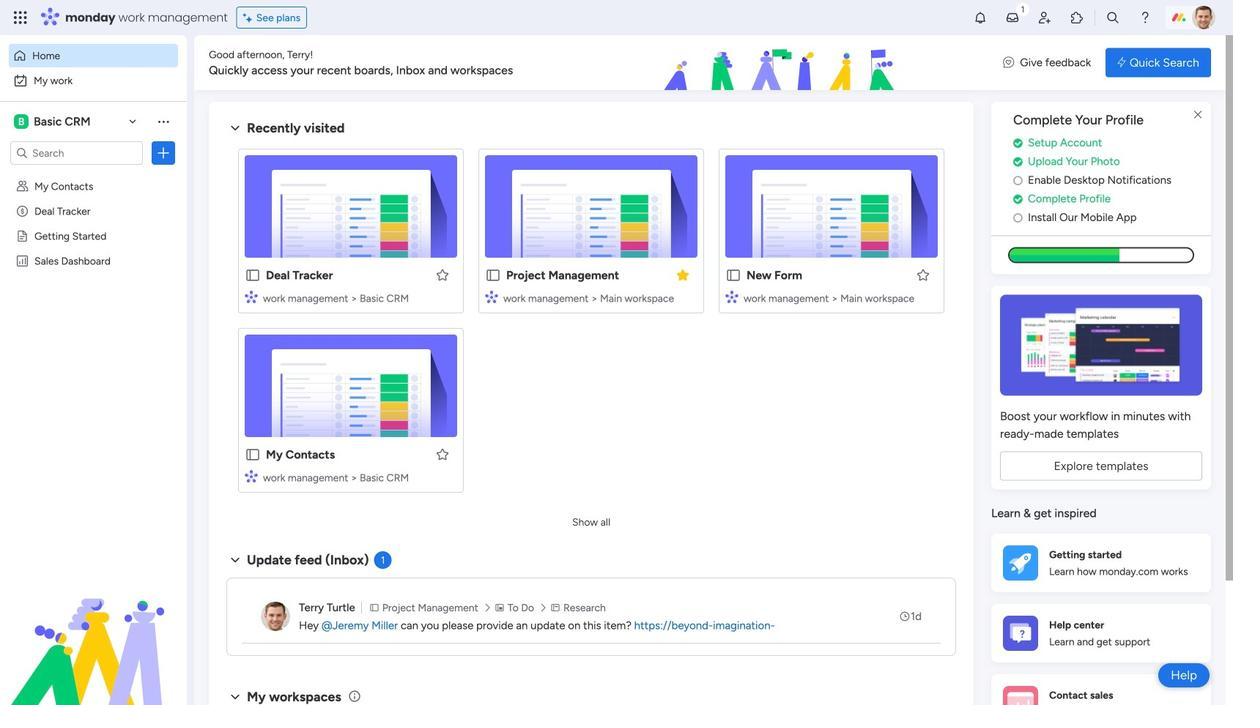 Task type: locate. For each thing, give the bounding box(es) containing it.
help image
[[1138, 10, 1153, 25]]

public board image
[[15, 229, 29, 243], [245, 268, 261, 284], [485, 268, 501, 284], [726, 268, 742, 284]]

2 add to favorites image from the top
[[435, 447, 450, 462]]

1 vertical spatial circle o image
[[1014, 212, 1023, 223]]

lottie animation image
[[577, 35, 989, 91], [0, 558, 187, 706]]

workspace image
[[14, 114, 29, 130]]

1 vertical spatial check circle image
[[1014, 194, 1023, 205]]

search everything image
[[1106, 10, 1121, 25]]

select product image
[[13, 10, 28, 25]]

1 circle o image from the top
[[1014, 175, 1023, 186]]

check circle image up check circle icon
[[1014, 138, 1023, 149]]

add to favorites image
[[916, 268, 931, 283]]

0 horizontal spatial lottie animation image
[[0, 558, 187, 706]]

1 image
[[1017, 1, 1030, 17]]

0 vertical spatial lottie animation image
[[577, 35, 989, 91]]

1 vertical spatial option
[[9, 69, 178, 92]]

check circle image
[[1014, 138, 1023, 149], [1014, 194, 1023, 205]]

check circle image down check circle icon
[[1014, 194, 1023, 205]]

0 vertical spatial circle o image
[[1014, 175, 1023, 186]]

option
[[9, 44, 178, 67], [9, 69, 178, 92], [0, 173, 187, 176]]

workspace selection element
[[14, 113, 93, 130]]

circle o image
[[1014, 175, 1023, 186], [1014, 212, 1023, 223]]

1 vertical spatial lottie animation image
[[0, 558, 187, 706]]

options image
[[156, 146, 171, 161]]

0 vertical spatial lottie animation element
[[577, 35, 989, 91]]

add to favorites image
[[435, 268, 450, 283], [435, 447, 450, 462]]

2 circle o image from the top
[[1014, 212, 1023, 223]]

1 horizontal spatial lottie animation image
[[577, 35, 989, 91]]

templates image image
[[1005, 295, 1198, 396]]

terry turtle image
[[261, 602, 290, 632]]

list box
[[0, 171, 187, 472]]

1 vertical spatial add to favorites image
[[435, 447, 450, 462]]

getting started element
[[992, 534, 1212, 593]]

contact sales element
[[992, 675, 1212, 706]]

lottie animation element
[[577, 35, 989, 91], [0, 558, 187, 706]]

0 vertical spatial add to favorites image
[[435, 268, 450, 283]]

Search in workspace field
[[31, 145, 122, 162]]

lottie animation image for bottommost lottie animation element
[[0, 558, 187, 706]]

v2 bolt switch image
[[1118, 55, 1126, 71]]

0 horizontal spatial lottie animation element
[[0, 558, 187, 706]]

0 vertical spatial check circle image
[[1014, 138, 1023, 149]]



Task type: describe. For each thing, give the bounding box(es) containing it.
invite members image
[[1038, 10, 1052, 25]]

1 vertical spatial lottie animation element
[[0, 558, 187, 706]]

1 horizontal spatial lottie animation element
[[577, 35, 989, 91]]

workspace options image
[[156, 114, 171, 129]]

1 element
[[374, 552, 392, 569]]

1 check circle image from the top
[[1014, 138, 1023, 149]]

close my workspaces image
[[226, 689, 244, 706]]

public dashboard image
[[15, 254, 29, 268]]

close update feed (inbox) image
[[226, 552, 244, 569]]

close recently visited image
[[226, 119, 244, 137]]

quick search results list box
[[226, 137, 956, 511]]

check circle image
[[1014, 156, 1023, 167]]

monday marketplace image
[[1070, 10, 1085, 25]]

help center element
[[992, 605, 1212, 663]]

notifications image
[[973, 10, 988, 25]]

0 vertical spatial option
[[9, 44, 178, 67]]

v2 user feedback image
[[1004, 54, 1015, 71]]

lottie animation image for lottie animation element to the right
[[577, 35, 989, 91]]

terry turtle image
[[1192, 6, 1216, 29]]

see plans image
[[243, 9, 256, 26]]

1 add to favorites image from the top
[[435, 268, 450, 283]]

remove from favorites image
[[676, 268, 690, 283]]

dapulse x slim image
[[1190, 106, 1207, 124]]

public board image
[[245, 447, 261, 463]]

2 vertical spatial option
[[0, 173, 187, 176]]

2 check circle image from the top
[[1014, 194, 1023, 205]]

update feed image
[[1006, 10, 1020, 25]]



Task type: vqa. For each thing, say whether or not it's contained in the screenshot.
Management to the bottom
no



